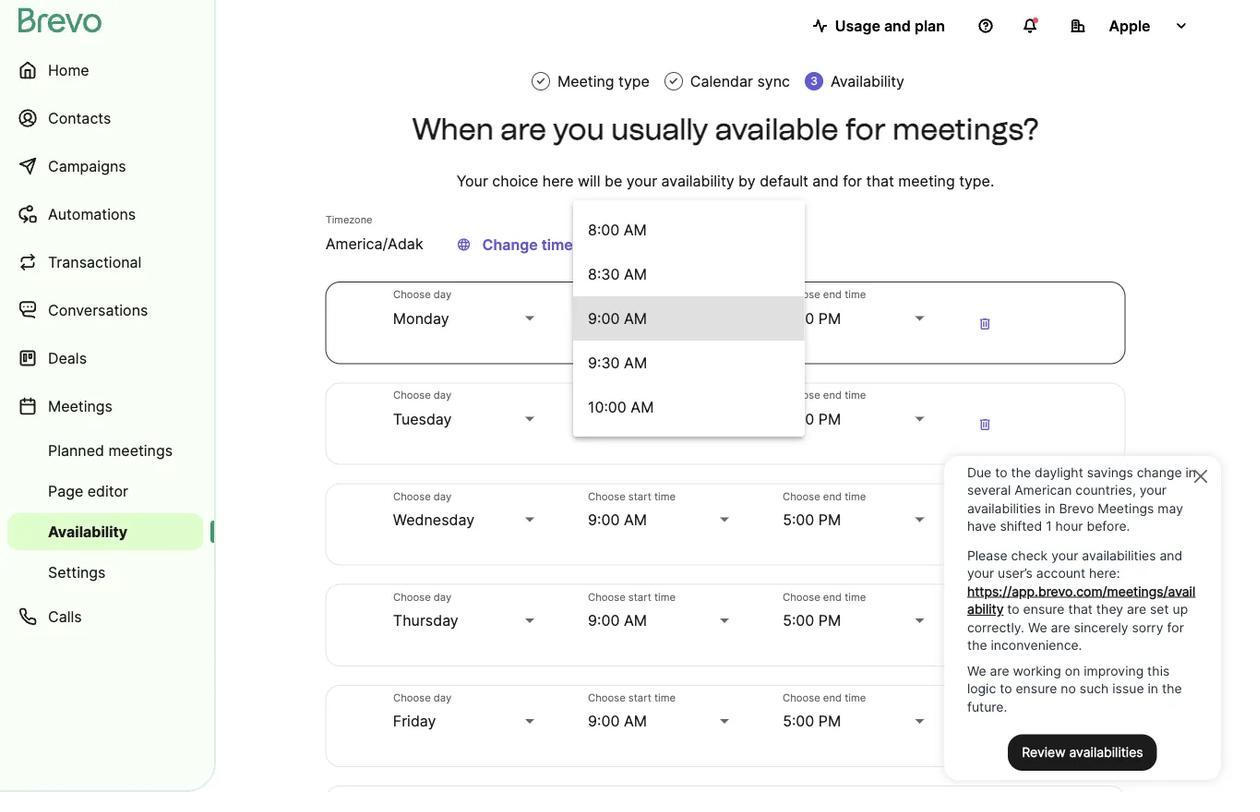 Task type: locate. For each thing, give the bounding box(es) containing it.
am inside field
[[624, 309, 647, 327]]

2 delete from the top
[[978, 416, 993, 434]]

delete button
[[967, 304, 1004, 341], [967, 405, 1004, 442], [967, 506, 1004, 543], [967, 607, 1004, 644], [967, 708, 1004, 745]]

check for meeting
[[535, 75, 547, 88]]

meeting
[[899, 172, 955, 190]]

delete for 4th remove range image from the bottom of the page
[[978, 416, 993, 434]]

1 delete from the top
[[978, 315, 993, 333]]

delete
[[978, 315, 993, 333], [978, 416, 993, 434], [978, 517, 993, 534], [978, 618, 993, 635], [978, 718, 993, 736]]

1 vertical spatial availability
[[48, 523, 128, 541]]

no color image
[[535, 75, 547, 88]]

be
[[605, 172, 623, 190]]

sync
[[757, 72, 790, 90]]

planned
[[48, 441, 104, 459]]

for
[[846, 111, 886, 147], [843, 172, 862, 190]]

language
[[457, 236, 471, 254]]

0 vertical spatial option
[[573, 163, 805, 208]]

calendar sync
[[690, 72, 790, 90]]

and
[[884, 17, 911, 35], [813, 172, 839, 190]]

campaigns link
[[7, 144, 203, 188]]

automations link
[[7, 192, 203, 236]]

3
[[811, 74, 818, 88]]

0 vertical spatial availability
[[831, 72, 905, 90]]

no color image
[[668, 75, 679, 88]]

1 check from the left
[[535, 75, 547, 88]]

meetings?
[[893, 111, 1039, 147]]

5 delete from the top
[[978, 718, 993, 736]]

america/adak
[[326, 235, 423, 253]]

option down usually
[[573, 163, 805, 208]]

1 horizontal spatial check
[[668, 75, 679, 88]]

availability
[[662, 172, 735, 190]]

meeting type
[[558, 72, 650, 90]]

9:00 inside field
[[588, 309, 620, 327]]

9:30 am
[[588, 353, 647, 371]]

apple button
[[1056, 7, 1204, 44]]

9:00 am
[[588, 309, 647, 327], [588, 309, 647, 327]]

your choice here will be your availability by default and for that meeting type.
[[457, 172, 995, 190]]

default
[[760, 172, 809, 190]]

check
[[535, 75, 547, 88], [668, 75, 679, 88]]

3 delete from the top
[[978, 517, 993, 534]]

change
[[483, 236, 538, 254]]

and left plan
[[884, 17, 911, 35]]

availability down page editor
[[48, 523, 128, 541]]

0 horizontal spatial availability
[[48, 523, 128, 541]]

0 horizontal spatial and
[[813, 172, 839, 190]]

1 horizontal spatial and
[[884, 17, 911, 35]]

for left that
[[843, 172, 862, 190]]

your
[[457, 172, 488, 190]]

option down the '10:00 am'
[[573, 429, 805, 473]]

option
[[573, 163, 805, 208], [573, 429, 805, 473]]

am
[[624, 221, 647, 239], [624, 265, 647, 283], [624, 309, 647, 327], [624, 309, 647, 327], [624, 353, 647, 371], [631, 398, 654, 416]]

9:00
[[588, 309, 620, 327], [588, 309, 620, 327]]

delete for remove range icon
[[978, 315, 993, 333]]

4 delete button from the top
[[967, 607, 1004, 644]]

4 delete from the top
[[978, 618, 993, 635]]

availability
[[831, 72, 905, 90], [48, 523, 128, 541]]

availability right 3
[[831, 72, 905, 90]]

and right "default"
[[813, 172, 839, 190]]

0 horizontal spatial check
[[535, 75, 547, 88]]

8:00 am
[[588, 221, 647, 239]]

here
[[543, 172, 574, 190]]

10:00 am
[[588, 398, 654, 416]]

1 vertical spatial option
[[573, 429, 805, 473]]

5 delete button from the top
[[967, 708, 1004, 745]]

check left meeting at top
[[535, 75, 547, 88]]

1 vertical spatial and
[[813, 172, 839, 190]]

0 vertical spatial and
[[884, 17, 911, 35]]

and inside button
[[884, 17, 911, 35]]

1 horizontal spatial availability
[[831, 72, 905, 90]]

check right type
[[668, 75, 679, 88]]

availability inside availability link
[[48, 523, 128, 541]]

contacts link
[[7, 96, 203, 140]]

meeting
[[558, 72, 615, 90]]

list box
[[573, 163, 805, 473]]

delete for 3rd remove range image from the bottom
[[978, 517, 993, 534]]

for up that
[[846, 111, 886, 147]]

delete inside remove range icon
[[978, 315, 993, 333]]

2 check from the left
[[668, 75, 679, 88]]

remove range image
[[974, 414, 997, 436], [974, 515, 997, 537], [974, 615, 997, 637], [974, 716, 997, 738]]

when
[[412, 111, 494, 147]]

home
[[48, 61, 89, 79]]

check for calendar
[[668, 75, 679, 88]]

3 remove range image from the top
[[974, 615, 997, 637]]



Task type: vqa. For each thing, say whether or not it's contained in the screenshot.
easy
no



Task type: describe. For each thing, give the bounding box(es) containing it.
editor
[[87, 482, 128, 500]]

4 remove range image from the top
[[974, 716, 997, 738]]

usage and plan
[[835, 17, 945, 35]]

transactional
[[48, 253, 142, 271]]

settings
[[48, 563, 106, 581]]

usage
[[835, 17, 881, 35]]

1 remove range image from the top
[[974, 414, 997, 436]]

that
[[867, 172, 895, 190]]

2 option from the top
[[573, 429, 805, 473]]

timezone
[[326, 214, 373, 226]]

deals
[[48, 349, 87, 367]]

9:30
[[588, 353, 620, 371]]

available
[[715, 111, 839, 147]]

1 delete button from the top
[[967, 304, 1004, 341]]

timezone
[[542, 236, 608, 254]]

page editor
[[48, 482, 128, 500]]

9:00 AM field
[[588, 307, 733, 329]]

will
[[578, 172, 601, 190]]

page
[[48, 482, 83, 500]]

10:00
[[588, 398, 627, 416]]

meetings
[[48, 397, 113, 415]]

plan
[[915, 17, 945, 35]]

meetings
[[108, 441, 173, 459]]

meetings link
[[7, 384, 203, 428]]

choice
[[492, 172, 539, 190]]

conversations
[[48, 301, 148, 319]]

availability link
[[7, 513, 203, 550]]

calls link
[[7, 595, 203, 639]]

0 vertical spatial for
[[846, 111, 886, 147]]

usually
[[611, 111, 708, 147]]

2 remove range image from the top
[[974, 515, 997, 537]]

your
[[627, 172, 657, 190]]

are
[[501, 111, 547, 147]]

transactional link
[[7, 240, 203, 284]]

calendar
[[690, 72, 753, 90]]

page editor link
[[7, 473, 203, 510]]

type
[[619, 72, 650, 90]]

automations
[[48, 205, 136, 223]]

1 option from the top
[[573, 163, 805, 208]]

1 vertical spatial for
[[843, 172, 862, 190]]

campaigns
[[48, 157, 126, 175]]

delete for 1st remove range image from the bottom
[[978, 718, 993, 736]]

8:30 am
[[588, 265, 647, 283]]

delete for 2nd remove range image from the bottom
[[978, 618, 993, 635]]

apple
[[1109, 17, 1151, 35]]

3 delete button from the top
[[967, 506, 1004, 543]]

planned meetings link
[[7, 432, 203, 469]]

you
[[553, 111, 604, 147]]

planned meetings
[[48, 441, 173, 459]]

2 delete button from the top
[[967, 405, 1004, 442]]

usage and plan button
[[798, 7, 960, 44]]

8:00
[[588, 221, 620, 239]]

calls
[[48, 608, 82, 626]]

deals link
[[7, 336, 203, 380]]

9:00 am inside field
[[588, 309, 647, 327]]

home link
[[7, 48, 203, 92]]

type.
[[959, 172, 995, 190]]

8:30
[[588, 265, 620, 283]]

conversations link
[[7, 288, 203, 332]]

change timezone
[[483, 236, 608, 254]]

contacts
[[48, 109, 111, 127]]

settings link
[[7, 554, 203, 591]]

left image
[[453, 234, 475, 256]]

by
[[739, 172, 756, 190]]

when are you usually available for meetings?
[[412, 111, 1039, 147]]

list box containing 8:00 am
[[573, 163, 805, 473]]

remove range image
[[974, 313, 997, 335]]



